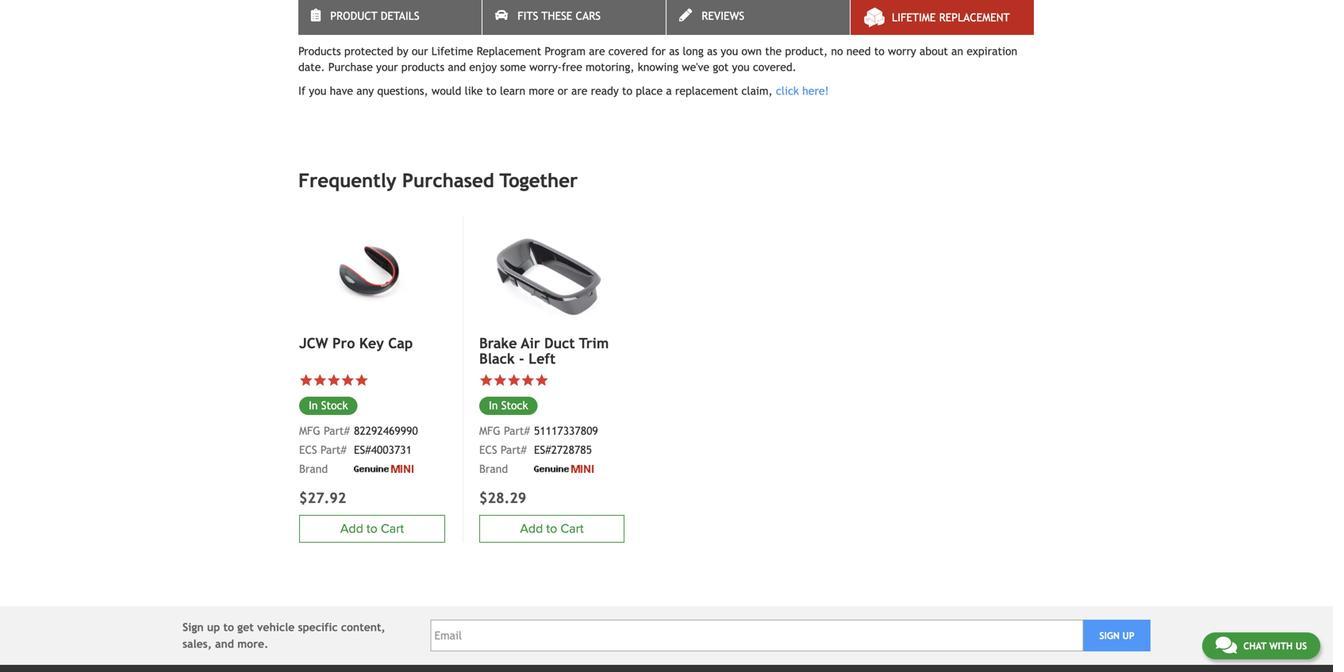 Task type: locate. For each thing, give the bounding box(es) containing it.
mfg part# 51117337809 ecs part# es#2728785 brand
[[479, 425, 598, 475]]

1 in from the left
[[309, 399, 318, 412]]

0 horizontal spatial add to cart button
[[299, 515, 445, 543]]

1 horizontal spatial cart
[[561, 521, 584, 536]]

1 horizontal spatial add to cart
[[520, 521, 584, 536]]

1 horizontal spatial replacement
[[601, 12, 698, 31]]

click here! link
[[776, 85, 829, 97]]

2 stock from the left
[[501, 399, 528, 412]]

1 vertical spatial are
[[571, 85, 588, 97]]

sign
[[183, 621, 204, 634], [1100, 630, 1120, 641]]

brand up $28.29
[[479, 463, 508, 475]]

replacement
[[939, 11, 1010, 24], [601, 12, 698, 31], [477, 45, 541, 58]]

1 horizontal spatial sign
[[1100, 630, 1120, 641]]

like
[[465, 85, 483, 97]]

genuine mini image for $27.92
[[354, 465, 414, 473]]

stock up mfg part# 82292469990 ecs part# es#4003731 brand
[[321, 399, 348, 412]]

long
[[683, 45, 704, 58]]

part# left 82292469990
[[324, 425, 350, 437]]

2 star image from the left
[[313, 373, 327, 387]]

stock
[[321, 399, 348, 412], [501, 399, 528, 412]]

pro
[[333, 335, 355, 352]]

knowing
[[638, 61, 679, 73]]

3 star image from the left
[[327, 373, 341, 387]]

ecs inside mfg part# 82292469990 ecs part# es#4003731 brand
[[299, 444, 317, 456]]

$27.92
[[299, 490, 346, 507]]

as
[[669, 45, 680, 58], [707, 45, 718, 58]]

your
[[376, 61, 398, 73]]

product
[[330, 10, 378, 22], [334, 12, 392, 31]]

2 in stock from the left
[[489, 399, 528, 412]]

0 horizontal spatial as
[[669, 45, 680, 58]]

1 star image from the left
[[299, 373, 313, 387]]

up
[[207, 621, 220, 634], [1123, 630, 1135, 641]]

0 horizontal spatial and
[[215, 638, 234, 650]]

star image
[[341, 373, 355, 387], [479, 373, 493, 387], [507, 373, 521, 387], [521, 373, 535, 387], [535, 373, 549, 387]]

and inside products protected by our lifetime replacement program are covered for as long as you own the product, no need to worry about an expiration date. purchase your products and enjoy some worry-free motoring, knowing we've got you covered.
[[448, 61, 466, 73]]

and right sales,
[[215, 638, 234, 650]]

add to cart
[[340, 521, 404, 536], [520, 521, 584, 536]]

1 mfg from the left
[[299, 425, 320, 437]]

add to cart down $28.29
[[520, 521, 584, 536]]

chat with us
[[1244, 641, 1307, 652]]

0 vertical spatial and
[[448, 61, 466, 73]]

or
[[558, 85, 568, 97]]

add to cart for $28.29
[[520, 521, 584, 536]]

0 horizontal spatial in
[[309, 399, 318, 412]]

1 horizontal spatial add to cart button
[[479, 515, 625, 543]]

mfg up $27.92
[[299, 425, 320, 437]]

0 horizontal spatial sign
[[183, 621, 204, 634]]

date.
[[298, 61, 325, 73]]

in down black
[[489, 399, 498, 412]]

1 horizontal spatial mfg
[[479, 425, 501, 437]]

replacement up an
[[939, 11, 1010, 24]]

ecs for $27.92
[[299, 444, 317, 456]]

brand inside mfg part# 51117337809 ecs part# es#2728785 brand
[[479, 463, 508, 475]]

2 add to cart button from the left
[[479, 515, 625, 543]]

as up got
[[707, 45, 718, 58]]

1 stock from the left
[[321, 399, 348, 412]]

our
[[412, 45, 428, 58]]

ecs up $27.92
[[299, 444, 317, 456]]

1 horizontal spatial are
[[589, 45, 605, 58]]

sign inside button
[[1100, 630, 1120, 641]]

1 horizontal spatial ecs
[[479, 444, 497, 456]]

0 horizontal spatial add to cart
[[340, 521, 404, 536]]

got
[[713, 61, 729, 73]]

0 horizontal spatial genuine mini image
[[354, 465, 414, 473]]

1 add to cart from the left
[[340, 521, 404, 536]]

replacement up some
[[477, 45, 541, 58]]

motoring,
[[586, 61, 635, 73]]

sales,
[[183, 638, 212, 650]]

1 genuine mini image from the left
[[354, 465, 414, 473]]

1 as from the left
[[669, 45, 680, 58]]

add to cart button down $28.29
[[479, 515, 625, 543]]

ecs inside mfg part# 51117337809 ecs part# es#2728785 brand
[[479, 444, 497, 456]]

program up own
[[702, 12, 764, 31]]

sign for sign up to get vehicle specific content, sales, and more.
[[183, 621, 204, 634]]

brand inside mfg part# 82292469990 ecs part# es#4003731 brand
[[299, 463, 328, 475]]

up inside button
[[1123, 630, 1135, 641]]

add
[[340, 521, 363, 536], [520, 521, 543, 536]]

1 horizontal spatial up
[[1123, 630, 1135, 641]]

1 add from the left
[[340, 521, 363, 536]]

2 mfg from the left
[[479, 425, 501, 437]]

2 cart from the left
[[561, 521, 584, 536]]

lifetime
[[892, 11, 936, 24], [534, 12, 596, 31], [432, 45, 473, 58]]

2 horizontal spatial replacement
[[939, 11, 1010, 24]]

are right or
[[571, 85, 588, 97]]

brake air duct trim black - left link
[[479, 335, 625, 367]]

1 brand from the left
[[299, 463, 328, 475]]

you up got
[[721, 45, 738, 58]]

in
[[309, 399, 318, 412], [489, 399, 498, 412]]

need
[[847, 45, 871, 58]]

mfg for $28.29
[[479, 425, 501, 437]]

1 horizontal spatial in
[[489, 399, 498, 412]]

and up would
[[448, 61, 466, 73]]

4 star image from the left
[[355, 373, 369, 387]]

replacement inside products protected by our lifetime replacement program are covered for as long as you own the product, no need to worry about an expiration date. purchase your products and enjoy some worry-free motoring, knowing we've got you covered.
[[477, 45, 541, 58]]

jcw pro key cap link
[[299, 335, 445, 352]]

cart
[[381, 521, 404, 536], [561, 521, 584, 536]]

star image
[[299, 373, 313, 387], [313, 373, 327, 387], [327, 373, 341, 387], [355, 373, 369, 387], [493, 373, 507, 387]]

program up the 'free'
[[545, 45, 586, 58]]

add down $28.29
[[520, 521, 543, 536]]

cart for $28.29
[[561, 521, 584, 536]]

are
[[589, 45, 605, 58], [571, 85, 588, 97]]

es#4003731
[[354, 444, 412, 456]]

replacement up for
[[601, 12, 698, 31]]

stock down "-"
[[501, 399, 528, 412]]

in stock up mfg part# 82292469990 ecs part# es#4003731 brand
[[309, 399, 348, 412]]

brand
[[299, 463, 328, 475], [479, 463, 508, 475]]

sign inside the sign up to get vehicle specific content, sales, and more.
[[183, 621, 204, 634]]

stock for air
[[501, 399, 528, 412]]

0 horizontal spatial stock
[[321, 399, 348, 412]]

0 horizontal spatial brand
[[299, 463, 328, 475]]

lifetime replacement
[[892, 11, 1010, 24]]

cap
[[388, 335, 413, 352]]

add down $27.92
[[340, 521, 363, 536]]

to
[[874, 45, 885, 58], [486, 85, 497, 97], [622, 85, 633, 97], [367, 521, 378, 536], [546, 521, 557, 536], [223, 621, 234, 634]]

product inside product details link
[[330, 10, 378, 22]]

0 horizontal spatial in stock
[[309, 399, 348, 412]]

chat with us link
[[1202, 633, 1321, 660]]

1 horizontal spatial add
[[520, 521, 543, 536]]

an
[[952, 45, 964, 58]]

0 horizontal spatial lifetime
[[432, 45, 473, 58]]

ecs
[[299, 444, 317, 456], [479, 444, 497, 456]]

add to cart button
[[299, 515, 445, 543], [479, 515, 625, 543]]

1 in stock from the left
[[309, 399, 348, 412]]

frequently
[[298, 169, 397, 192]]

brand up $27.92
[[299, 463, 328, 475]]

1 horizontal spatial genuine mini image
[[534, 465, 594, 473]]

mfg part# 82292469990 ecs part# es#4003731 brand
[[299, 425, 418, 475]]

product details
[[330, 10, 420, 22]]

products
[[401, 61, 445, 73]]

1 horizontal spatial as
[[707, 45, 718, 58]]

2 add to cart from the left
[[520, 521, 584, 536]]

1 horizontal spatial in stock
[[489, 399, 528, 412]]

in stock for brake
[[489, 399, 528, 412]]

0 horizontal spatial mfg
[[299, 425, 320, 437]]

about
[[920, 45, 948, 58]]

0 vertical spatial are
[[589, 45, 605, 58]]

sign for sign up
[[1100, 630, 1120, 641]]

up for sign up to get vehicle specific content, sales, and more.
[[207, 621, 220, 634]]

1 add to cart button from the left
[[299, 515, 445, 543]]

0 horizontal spatial add
[[340, 521, 363, 536]]

0 horizontal spatial replacement
[[477, 45, 541, 58]]

worry-
[[529, 61, 562, 73]]

stock for pro
[[321, 399, 348, 412]]

add to cart button down $27.92
[[299, 515, 445, 543]]

key
[[359, 335, 384, 352]]

you right if
[[309, 85, 327, 97]]

1 vertical spatial and
[[215, 638, 234, 650]]

ready
[[591, 85, 619, 97]]

this
[[298, 12, 329, 31]]

as right for
[[669, 45, 680, 58]]

2 ecs from the left
[[479, 444, 497, 456]]

replacement inside lifetime replacement link
[[939, 11, 1010, 24]]

2 horizontal spatial lifetime
[[892, 11, 936, 24]]

in stock down black
[[489, 399, 528, 412]]

here!
[[803, 85, 829, 97]]

1 ecs from the left
[[299, 444, 317, 456]]

you down own
[[732, 61, 750, 73]]

part#
[[324, 425, 350, 437], [504, 425, 530, 437], [321, 444, 347, 456], [501, 444, 527, 456]]

would
[[432, 85, 461, 97]]

0 horizontal spatial are
[[571, 85, 588, 97]]

ecs up $28.29
[[479, 444, 497, 456]]

mfg inside mfg part# 51117337809 ecs part# es#2728785 brand
[[479, 425, 501, 437]]

0 horizontal spatial up
[[207, 621, 220, 634]]

are inside products protected by our lifetime replacement program are covered for as long as you own the product, no need to worry about an expiration date. purchase your products and enjoy some worry-free motoring, knowing we've got you covered.
[[589, 45, 605, 58]]

enjoy
[[469, 61, 497, 73]]

purchase
[[328, 61, 373, 73]]

are up motoring,
[[589, 45, 605, 58]]

2 genuine mini image from the left
[[534, 465, 594, 473]]

1 vertical spatial program
[[545, 45, 586, 58]]

part# left the 51117337809
[[504, 425, 530, 437]]

1 horizontal spatial stock
[[501, 399, 528, 412]]

program
[[702, 12, 764, 31], [545, 45, 586, 58]]

by
[[397, 45, 409, 58]]

add to cart down $27.92
[[340, 521, 404, 536]]

2 brand from the left
[[479, 463, 508, 475]]

2 in from the left
[[489, 399, 498, 412]]

in stock for jcw
[[309, 399, 348, 412]]

lifetime replacement link
[[851, 0, 1034, 35]]

in stock
[[309, 399, 348, 412], [489, 399, 528, 412]]

0 vertical spatial program
[[702, 12, 764, 31]]

0 horizontal spatial program
[[545, 45, 586, 58]]

brake
[[479, 335, 517, 352]]

in down jcw
[[309, 399, 318, 412]]

mfg inside mfg part# 82292469990 ecs part# es#4003731 brand
[[299, 425, 320, 437]]

genuine mini image down es#4003731
[[354, 465, 414, 473]]

covered.
[[753, 61, 797, 73]]

0 horizontal spatial cart
[[381, 521, 404, 536]]

2 add from the left
[[520, 521, 543, 536]]

0 horizontal spatial ecs
[[299, 444, 317, 456]]

chat
[[1244, 641, 1267, 652]]

1 horizontal spatial and
[[448, 61, 466, 73]]

these
[[542, 10, 573, 22]]

genuine mini image down es#2728785 at left
[[534, 465, 594, 473]]

replacement
[[675, 85, 738, 97]]

mfg up $28.29
[[479, 425, 501, 437]]

genuine mini image
[[354, 465, 414, 473], [534, 465, 594, 473]]

1 cart from the left
[[381, 521, 404, 536]]

covered
[[609, 45, 648, 58]]

up inside the sign up to get vehicle specific content, sales, and more.
[[207, 621, 220, 634]]

click
[[776, 85, 799, 97]]

1 horizontal spatial brand
[[479, 463, 508, 475]]



Task type: describe. For each thing, give the bounding box(es) containing it.
jcw
[[299, 335, 328, 352]]

have
[[330, 85, 353, 97]]

4 star image from the left
[[521, 373, 535, 387]]

brake air duct trim black - left image
[[479, 217, 625, 326]]

details
[[381, 10, 420, 22]]

brand for $28.29
[[479, 463, 508, 475]]

content,
[[341, 621, 386, 634]]

more.
[[237, 638, 268, 650]]

black
[[479, 351, 515, 367]]

together
[[500, 169, 578, 192]]

with
[[1270, 641, 1293, 652]]

product,
[[785, 45, 828, 58]]

jcw pro key cap image
[[299, 217, 445, 326]]

place
[[636, 85, 663, 97]]

products
[[298, 45, 341, 58]]

to inside the sign up to get vehicle specific content, sales, and more.
[[223, 621, 234, 634]]

add to cart button for $27.92
[[299, 515, 445, 543]]

a
[[666, 85, 672, 97]]

we've
[[682, 61, 710, 73]]

fits these cars
[[518, 10, 601, 22]]

worry
[[888, 45, 917, 58]]

1 horizontal spatial program
[[702, 12, 764, 31]]

cart for $27.92
[[381, 521, 404, 536]]

add to cart button for $28.29
[[479, 515, 625, 543]]

reviews
[[702, 10, 745, 22]]

our
[[502, 12, 529, 31]]

this product is covered by our lifetime replacement program
[[298, 12, 764, 31]]

program inside products protected by our lifetime replacement program are covered for as long as you own the product, no need to worry about an expiration date. purchase your products and enjoy some worry-free motoring, knowing we've got you covered.
[[545, 45, 586, 58]]

51117337809
[[534, 425, 598, 437]]

0 vertical spatial you
[[721, 45, 738, 58]]

if
[[298, 85, 306, 97]]

products protected by our lifetime replacement program are covered for as long as you own the product, no need to worry about an expiration date. purchase your products and enjoy some worry-free motoring, knowing we've got you covered.
[[298, 45, 1018, 73]]

no
[[831, 45, 843, 58]]

expiration
[[967, 45, 1018, 58]]

brand for $27.92
[[299, 463, 328, 475]]

1 star image from the left
[[341, 373, 355, 387]]

2 star image from the left
[[479, 373, 493, 387]]

-
[[519, 351, 524, 367]]

add for $27.92
[[340, 521, 363, 536]]

own
[[742, 45, 762, 58]]

and inside the sign up to get vehicle specific content, sales, and more.
[[215, 638, 234, 650]]

Email email field
[[431, 620, 1084, 652]]

specific
[[298, 621, 338, 634]]

5 star image from the left
[[493, 373, 507, 387]]

mfg for $27.92
[[299, 425, 320, 437]]

for
[[652, 45, 666, 58]]

us
[[1296, 641, 1307, 652]]

jcw pro key cap
[[299, 335, 413, 352]]

by
[[479, 12, 497, 31]]

the
[[765, 45, 782, 58]]

comments image
[[1216, 636, 1237, 655]]

any
[[357, 85, 374, 97]]

in for jcw pro key cap
[[309, 399, 318, 412]]

add to cart for $27.92
[[340, 521, 404, 536]]

free
[[562, 61, 582, 73]]

part# up $28.29
[[501, 444, 527, 456]]

$28.29
[[479, 490, 527, 507]]

up for sign up
[[1123, 630, 1135, 641]]

product details link
[[298, 0, 482, 35]]

fits
[[518, 10, 538, 22]]

purchased
[[402, 169, 494, 192]]

some
[[500, 61, 526, 73]]

ecs for $28.29
[[479, 444, 497, 456]]

to inside products protected by our lifetime replacement program are covered for as long as you own the product, no need to worry about an expiration date. purchase your products and enjoy some worry-free motoring, knowing we've got you covered.
[[874, 45, 885, 58]]

add for $28.29
[[520, 521, 543, 536]]

left
[[529, 351, 556, 367]]

1 horizontal spatial lifetime
[[534, 12, 596, 31]]

vehicle
[[257, 621, 295, 634]]

genuine mini image for $28.29
[[534, 465, 594, 473]]

learn
[[500, 85, 526, 97]]

brake air duct trim black - left
[[479, 335, 609, 367]]

duct
[[544, 335, 575, 352]]

lifetime inside products protected by our lifetime replacement program are covered for as long as you own the product, no need to worry about an expiration date. purchase your products and enjoy some worry-free motoring, knowing we've got you covered.
[[432, 45, 473, 58]]

frequently purchased together
[[298, 169, 578, 192]]

cars
[[576, 10, 601, 22]]

fits these cars link
[[483, 0, 666, 35]]

protected
[[344, 45, 394, 58]]

3 star image from the left
[[507, 373, 521, 387]]

more
[[529, 85, 554, 97]]

claim,
[[742, 85, 773, 97]]

sign up to get vehicle specific content, sales, and more.
[[183, 621, 386, 650]]

is
[[397, 12, 408, 31]]

2 vertical spatial you
[[309, 85, 327, 97]]

sign up
[[1100, 630, 1135, 641]]

reviews link
[[667, 0, 850, 35]]

5 star image from the left
[[535, 373, 549, 387]]

in for brake air duct trim black - left
[[489, 399, 498, 412]]

questions,
[[377, 85, 428, 97]]

sign up button
[[1084, 620, 1151, 652]]

part# up $27.92
[[321, 444, 347, 456]]

82292469990
[[354, 425, 418, 437]]

es#2728785
[[534, 444, 592, 456]]

trim
[[579, 335, 609, 352]]

get
[[237, 621, 254, 634]]

2 as from the left
[[707, 45, 718, 58]]

1 vertical spatial you
[[732, 61, 750, 73]]

covered
[[413, 12, 474, 31]]



Task type: vqa. For each thing, say whether or not it's contained in the screenshot.
up to the right
yes



